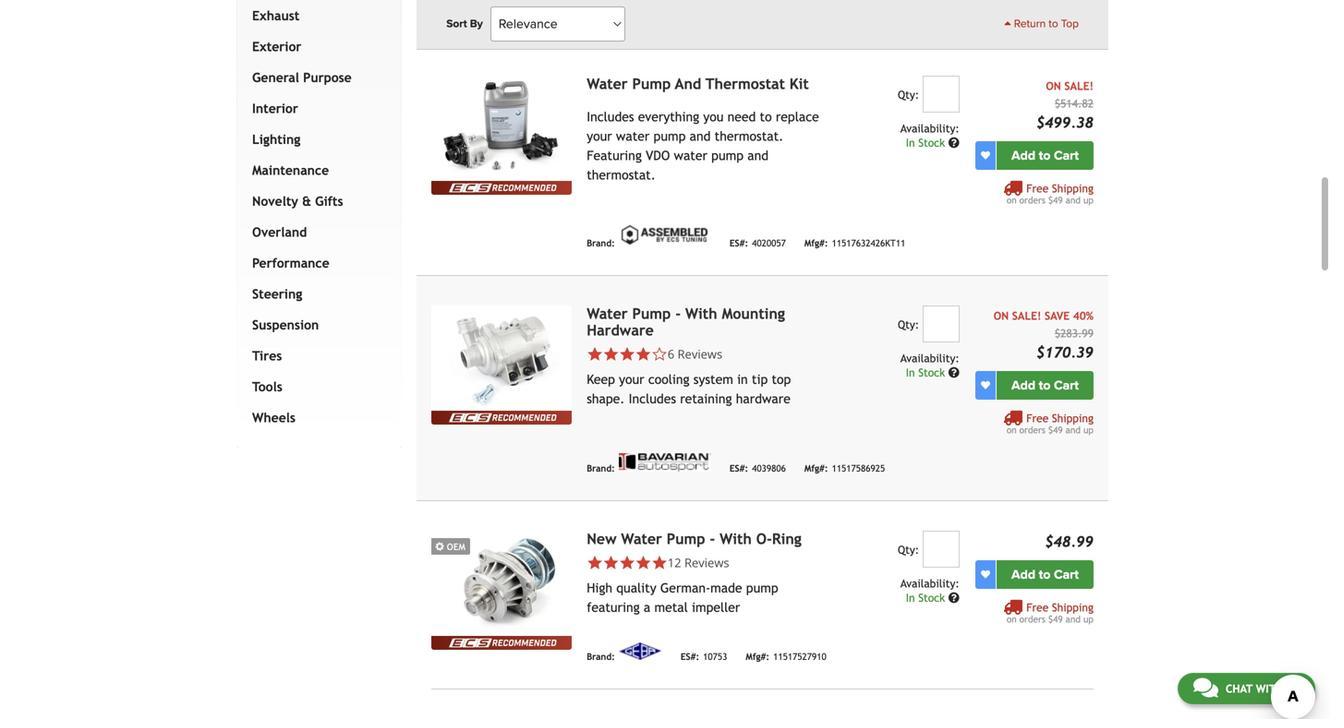 Task type: locate. For each thing, give the bounding box(es) containing it.
availability:
[[901, 122, 960, 135], [901, 352, 960, 365], [901, 577, 960, 590]]

2 add to cart from the top
[[1012, 378, 1079, 393]]

up
[[1084, 195, 1094, 205], [1084, 425, 1094, 435], [1084, 614, 1094, 625]]

0 horizontal spatial water
[[616, 129, 650, 143]]

cooling
[[648, 372, 690, 387]]

3 add to cart from the top
[[1012, 567, 1079, 583]]

0 horizontal spatial -
[[676, 305, 681, 322]]

us
[[1287, 683, 1300, 696]]

0 horizontal spatial on
[[994, 309, 1009, 322]]

free
[[1027, 182, 1049, 195], [1027, 412, 1049, 425], [1027, 601, 1049, 614]]

exterior link
[[249, 31, 383, 62]]

chat with us
[[1226, 683, 1300, 696]]

free shipping on orders $49 and up for $499.38
[[1007, 182, 1094, 205]]

add to cart button down $170.39
[[997, 371, 1094, 400]]

up down $48.99
[[1084, 614, 1094, 625]]

lighting
[[252, 132, 300, 147]]

1 horizontal spatial water
[[674, 148, 708, 163]]

1 qty: from the top
[[898, 88, 919, 101]]

qty: for water pump and thermostat kit
[[898, 88, 919, 101]]

2 vertical spatial free
[[1027, 601, 1049, 614]]

sale!
[[1065, 79, 1094, 92], [1012, 309, 1041, 322]]

lighting link
[[249, 124, 383, 155]]

sale! for $170.39
[[1012, 309, 1041, 322]]

includes down cooling at the bottom of page
[[629, 392, 676, 406]]

star image
[[587, 346, 603, 362], [619, 346, 635, 362], [587, 555, 603, 571], [603, 555, 619, 571]]

quality
[[616, 581, 656, 596]]

2 vertical spatial pump
[[667, 531, 705, 548]]

qty: for water pump - with mounting hardware
[[898, 318, 919, 331]]

add to cart for $170.39
[[1012, 378, 1079, 393]]

reviews up system
[[678, 346, 723, 362]]

and down $499.38
[[1066, 195, 1081, 205]]

free shipping on orders $49 and up down $170.39
[[1007, 412, 1094, 435]]

2 $49 from the top
[[1048, 425, 1063, 435]]

0 vertical spatial free shipping on orders $49 and up
[[1007, 182, 1094, 205]]

1 on from the top
[[1007, 195, 1017, 205]]

add to cart down $48.99
[[1012, 567, 1079, 583]]

general purpose
[[252, 70, 352, 85]]

1 orders from the top
[[1020, 195, 1046, 205]]

water up the keep
[[587, 305, 628, 322]]

2 vertical spatial shipping
[[1052, 601, 1094, 614]]

0 vertical spatial reviews
[[678, 346, 723, 362]]

None number field
[[923, 76, 960, 113], [923, 306, 960, 343], [923, 531, 960, 568], [923, 719, 960, 720], [923, 76, 960, 113], [923, 306, 960, 343], [923, 531, 960, 568], [923, 719, 960, 720]]

0 vertical spatial add to cart button
[[997, 141, 1094, 170]]

featuring
[[587, 148, 642, 163]]

1 12 reviews link from the left
[[587, 555, 826, 571]]

availability: for water pump and thermostat kit
[[901, 122, 960, 135]]

1 add to cart from the top
[[1012, 148, 1079, 163]]

add to cart button for $170.39
[[997, 371, 1094, 400]]

cart
[[1054, 148, 1079, 163], [1054, 378, 1079, 393], [1054, 567, 1079, 583]]

wheels
[[252, 410, 296, 425]]

0 vertical spatial mfg#:
[[805, 238, 828, 249]]

2 add from the top
[[1012, 378, 1036, 393]]

2 vertical spatial stock
[[918, 592, 945, 605]]

3 orders from the top
[[1020, 614, 1046, 625]]

2 vertical spatial water
[[621, 531, 662, 548]]

reviews for -
[[685, 555, 729, 571]]

2 in from the top
[[906, 366, 915, 379]]

1 horizontal spatial your
[[619, 372, 644, 387]]

sale! up $514.82 on the right top of the page
[[1065, 79, 1094, 92]]

up down $499.38
[[1084, 195, 1094, 205]]

1 vertical spatial stock
[[918, 366, 945, 379]]

on inside on sale! $514.82 $499.38
[[1046, 79, 1061, 92]]

water right new
[[621, 531, 662, 548]]

by
[[470, 17, 483, 30]]

on for $499.38
[[1007, 195, 1017, 205]]

cart for $499.38
[[1054, 148, 1079, 163]]

1 up from the top
[[1084, 195, 1094, 205]]

1 free from the top
[[1027, 182, 1049, 195]]

sale! inside on sale! $514.82 $499.38
[[1065, 79, 1094, 92]]

2 up from the top
[[1084, 425, 1094, 435]]

impeller
[[692, 600, 740, 615]]

2 vertical spatial pump
[[746, 581, 778, 596]]

on left save on the top right of page
[[994, 309, 1009, 322]]

2 free from the top
[[1027, 412, 1049, 425]]

up for $170.39
[[1084, 425, 1094, 435]]

2 vertical spatial add
[[1012, 567, 1036, 583]]

1 vertical spatial orders
[[1020, 425, 1046, 435]]

ecs tuning recommends this product. image
[[432, 181, 572, 195], [432, 411, 572, 425], [432, 636, 572, 650]]

in
[[737, 372, 748, 387]]

0 vertical spatial add
[[1012, 148, 1036, 163]]

free down $499.38
[[1027, 182, 1049, 195]]

2 question circle image from the top
[[949, 592, 960, 604]]

2 vertical spatial ecs tuning recommends this product. image
[[432, 636, 572, 650]]

0 vertical spatial thermostat.
[[715, 129, 784, 143]]

thermostat
[[706, 75, 785, 92]]

2 free shipping on orders $49 and up from the top
[[1007, 412, 1094, 435]]

on for $499.38
[[1046, 79, 1061, 92]]

2 vertical spatial orders
[[1020, 614, 1046, 625]]

mfg#: left the 11517527910
[[746, 652, 770, 662]]

mfg#: right 4020057
[[805, 238, 828, 249]]

0 horizontal spatial thermostat.
[[587, 168, 656, 182]]

on
[[1007, 195, 1017, 205], [1007, 425, 1017, 435], [1007, 614, 1017, 625]]

1 free shipping on orders $49 and up from the top
[[1007, 182, 1094, 205]]

pump down everything
[[654, 129, 686, 143]]

wheels link
[[249, 403, 383, 434]]

2 vertical spatial in
[[906, 592, 915, 605]]

2 brand: from the top
[[587, 238, 615, 249]]

0 horizontal spatial with
[[685, 305, 717, 322]]

2 add to wish list image from the top
[[981, 381, 990, 390]]

1 vertical spatial ecs tuning recommends this product. image
[[432, 411, 572, 425]]

2 stock from the top
[[918, 366, 945, 379]]

2 vertical spatial up
[[1084, 614, 1094, 625]]

orders down $499.38
[[1020, 195, 1046, 205]]

0 vertical spatial water
[[616, 129, 650, 143]]

general
[[252, 70, 299, 85]]

0 horizontal spatial pump
[[654, 129, 686, 143]]

1 vertical spatial in stock
[[906, 366, 949, 379]]

orders down $48.99
[[1020, 614, 1046, 625]]

stock
[[918, 136, 945, 149], [918, 366, 945, 379], [918, 592, 945, 605]]

brand: left csf - corporate logo at the top of the page
[[587, 8, 615, 19]]

water up featuring
[[587, 75, 628, 92]]

2 vertical spatial on
[[1007, 614, 1017, 625]]

in stock for water pump - with mounting hardware
[[906, 366, 949, 379]]

es#4020057 - 11517632426kt11 - water pump and thermostat kit - includes everything you need to replace your water pump and thermostat. featuring vdo water pump and thermostat. - assembled by ecs - bmw image
[[432, 76, 572, 181]]

1 vertical spatial thermostat.
[[587, 168, 656, 182]]

2 orders from the top
[[1020, 425, 1046, 435]]

es#: 4020057
[[730, 238, 786, 249]]

water up featuring
[[616, 129, 650, 143]]

pump down you
[[711, 148, 744, 163]]

add
[[1012, 148, 1036, 163], [1012, 378, 1036, 393], [1012, 567, 1036, 583]]

to right need
[[760, 109, 772, 124]]

cart down $499.38
[[1054, 148, 1079, 163]]

in for water pump - with mounting hardware
[[906, 366, 915, 379]]

es#: left 4039806
[[730, 463, 748, 474]]

interior link
[[249, 93, 383, 124]]

0 vertical spatial availability:
[[901, 122, 960, 135]]

return
[[1014, 17, 1046, 30]]

$49 down $48.99
[[1048, 614, 1063, 625]]

1 horizontal spatial on
[[1046, 79, 1061, 92]]

$49
[[1048, 195, 1063, 205], [1048, 425, 1063, 435], [1048, 614, 1063, 625]]

2 vertical spatial add to cart
[[1012, 567, 1079, 583]]

1 add to wish list image from the top
[[981, 151, 990, 160]]

shipping down $170.39
[[1052, 412, 1094, 425]]

to
[[1049, 17, 1058, 30], [760, 109, 772, 124], [1039, 148, 1051, 163], [1039, 378, 1051, 393], [1039, 567, 1051, 583]]

1 vertical spatial includes
[[629, 392, 676, 406]]

your
[[587, 129, 612, 143], [619, 372, 644, 387]]

1 vertical spatial $49
[[1048, 425, 1063, 435]]

2 vertical spatial mfg#:
[[746, 652, 770, 662]]

add to wish list image
[[981, 151, 990, 160], [981, 381, 990, 390], [981, 570, 990, 580]]

to down $499.38
[[1039, 148, 1051, 163]]

3 in stock from the top
[[906, 592, 949, 605]]

4020057
[[752, 238, 786, 249]]

free shipping on orders $49 and up down $48.99
[[1007, 601, 1094, 625]]

qty: for new water pump - with o-ring
[[898, 544, 919, 556]]

0 vertical spatial es#:
[[730, 238, 748, 249]]

0 vertical spatial includes
[[587, 109, 634, 124]]

1 vertical spatial your
[[619, 372, 644, 387]]

mfg#: 11517632426kt11
[[805, 238, 906, 249]]

11517527910
[[773, 652, 827, 662]]

2 in stock from the top
[[906, 366, 949, 379]]

1 horizontal spatial with
[[720, 531, 752, 548]]

cart down $170.39
[[1054, 378, 1079, 393]]

csf - corporate logo image
[[619, 5, 698, 16]]

1 vertical spatial qty:
[[898, 318, 919, 331]]

thermostat. down need
[[715, 129, 784, 143]]

1 vertical spatial availability:
[[901, 352, 960, 365]]

1 vertical spatial add to cart
[[1012, 378, 1079, 393]]

3 $49 from the top
[[1048, 614, 1063, 625]]

thermostat.
[[715, 129, 784, 143], [587, 168, 656, 182]]

mfg#: 11517586925
[[805, 463, 885, 474]]

3 brand: from the top
[[587, 463, 615, 474]]

with left the o-
[[720, 531, 752, 548]]

3 qty: from the top
[[898, 544, 919, 556]]

0 vertical spatial ecs tuning recommends this product. image
[[432, 181, 572, 195]]

0 vertical spatial up
[[1084, 195, 1094, 205]]

3 stock from the top
[[918, 592, 945, 605]]

add to cart down $499.38
[[1012, 148, 1079, 163]]

1 add to cart button from the top
[[997, 141, 1094, 170]]

in stock for water pump and thermostat kit
[[906, 136, 949, 149]]

water
[[616, 129, 650, 143], [674, 148, 708, 163]]

1 6 reviews link from the left
[[587, 346, 826, 362]]

1 vertical spatial sale!
[[1012, 309, 1041, 322]]

your up featuring
[[587, 129, 612, 143]]

to down $48.99
[[1039, 567, 1051, 583]]

in
[[906, 136, 915, 149], [906, 366, 915, 379], [906, 592, 915, 605]]

2 availability: from the top
[[901, 352, 960, 365]]

thermostat. down featuring
[[587, 168, 656, 182]]

general purpose link
[[249, 62, 383, 93]]

1 vertical spatial water
[[587, 305, 628, 322]]

up for $499.38
[[1084, 195, 1094, 205]]

2 qty: from the top
[[898, 318, 919, 331]]

1 vertical spatial in
[[906, 366, 915, 379]]

caret up image
[[1004, 18, 1011, 29]]

to down $170.39
[[1039, 378, 1051, 393]]

0 vertical spatial cart
[[1054, 148, 1079, 163]]

add to wish list image for $499.38
[[981, 151, 990, 160]]

3 in from the top
[[906, 592, 915, 605]]

up down $170.39
[[1084, 425, 1094, 435]]

1 in stock from the top
[[906, 136, 949, 149]]

brand: left geba - corporate logo
[[587, 652, 615, 662]]

shipping down $499.38
[[1052, 182, 1094, 195]]

0 vertical spatial water
[[587, 75, 628, 92]]

- up 6 reviews
[[676, 305, 681, 322]]

es#: for hardware
[[730, 463, 748, 474]]

pump inside water pump - with mounting hardware
[[632, 305, 671, 322]]

es#: left 4020057
[[730, 238, 748, 249]]

retaining
[[680, 392, 732, 406]]

pump up 12
[[667, 531, 705, 548]]

in stock for new water pump - with o-ring
[[906, 592, 949, 605]]

pump
[[654, 129, 686, 143], [711, 148, 744, 163], [746, 581, 778, 596]]

2 on from the top
[[1007, 425, 1017, 435]]

overland link
[[249, 217, 383, 248]]

2 add to cart button from the top
[[997, 371, 1094, 400]]

$49 down $170.39
[[1048, 425, 1063, 435]]

1 vertical spatial add to cart button
[[997, 371, 1094, 400]]

1 in from the top
[[906, 136, 915, 149]]

in for water pump and thermostat kit
[[906, 136, 915, 149]]

includes up featuring
[[587, 109, 634, 124]]

0 vertical spatial pump
[[632, 75, 671, 92]]

stock for new water pump - with o-ring
[[918, 592, 945, 605]]

qty:
[[898, 88, 919, 101], [898, 318, 919, 331], [898, 544, 919, 556]]

0 vertical spatial with
[[685, 305, 717, 322]]

3 free from the top
[[1027, 601, 1049, 614]]

$49 for $170.39
[[1048, 425, 1063, 435]]

tires
[[252, 349, 282, 363]]

1 vertical spatial add
[[1012, 378, 1036, 393]]

question circle image
[[949, 137, 960, 148], [949, 592, 960, 604]]

$49 down $499.38
[[1048, 195, 1063, 205]]

1 vertical spatial mfg#:
[[805, 463, 828, 474]]

water right vdo
[[674, 148, 708, 163]]

in stock
[[906, 136, 949, 149], [906, 366, 949, 379], [906, 592, 949, 605]]

2 vertical spatial add to wish list image
[[981, 570, 990, 580]]

2 vertical spatial add to cart button
[[997, 561, 1094, 589]]

tools link
[[249, 372, 383, 403]]

2 vertical spatial availability:
[[901, 577, 960, 590]]

replace
[[776, 109, 819, 124]]

add to cart button
[[997, 141, 1094, 170], [997, 371, 1094, 400], [997, 561, 1094, 589]]

- up 12 reviews
[[710, 531, 715, 548]]

free down $170.39
[[1027, 412, 1049, 425]]

0 horizontal spatial your
[[587, 129, 612, 143]]

brand: left assembled by ecs - corporate logo
[[587, 238, 615, 249]]

2 shipping from the top
[[1052, 412, 1094, 425]]

1 vertical spatial -
[[710, 531, 715, 548]]

1 availability: from the top
[[901, 122, 960, 135]]

cart down $48.99
[[1054, 567, 1079, 583]]

0 vertical spatial stock
[[918, 136, 945, 149]]

3 availability: from the top
[[901, 577, 960, 590]]

1 brand: from the top
[[587, 8, 615, 19]]

on for $170.39
[[994, 309, 1009, 322]]

with up 6 reviews
[[685, 305, 717, 322]]

add to cart button down $48.99
[[997, 561, 1094, 589]]

$499.38
[[1036, 114, 1094, 131]]

1 $49 from the top
[[1048, 195, 1063, 205]]

brand: for water pump and thermostat kit
[[587, 238, 615, 249]]

comments image
[[1193, 677, 1218, 699]]

pump left and
[[632, 75, 671, 92]]

1 vertical spatial on
[[994, 309, 1009, 322]]

orders down $170.39
[[1020, 425, 1046, 435]]

1 vertical spatial question circle image
[[949, 592, 960, 604]]

shipping down $48.99
[[1052, 601, 1094, 614]]

on inside on sale!                         save 40% $283.99 $170.39
[[994, 309, 1009, 322]]

water for water pump and thermostat kit
[[587, 75, 628, 92]]

1 stock from the top
[[918, 136, 945, 149]]

1 vertical spatial shipping
[[1052, 412, 1094, 425]]

performance link
[[249, 248, 383, 279]]

shipping for $499.38
[[1052, 182, 1094, 195]]

your right the keep
[[619, 372, 644, 387]]

2 cart from the top
[[1054, 378, 1079, 393]]

0 vertical spatial qty:
[[898, 88, 919, 101]]

with
[[1256, 683, 1283, 696]]

geba - corporate logo image
[[619, 643, 662, 660]]

free down $48.99
[[1027, 601, 1049, 614]]

2 vertical spatial cart
[[1054, 567, 1079, 583]]

o-
[[756, 531, 772, 548]]

brand: left bavarian autosport - corporate logo
[[587, 463, 615, 474]]

1 vertical spatial es#:
[[730, 463, 748, 474]]

mfg#:
[[805, 238, 828, 249], [805, 463, 828, 474], [746, 652, 770, 662]]

1 vertical spatial up
[[1084, 425, 1094, 435]]

2 vertical spatial es#:
[[681, 652, 699, 662]]

-
[[676, 305, 681, 322], [710, 531, 715, 548]]

sale! for $499.38
[[1065, 79, 1094, 92]]

0 vertical spatial sale!
[[1065, 79, 1094, 92]]

0 vertical spatial add to wish list image
[[981, 151, 990, 160]]

0 vertical spatial -
[[676, 305, 681, 322]]

on
[[1046, 79, 1061, 92], [994, 309, 1009, 322]]

pump right made
[[746, 581, 778, 596]]

free shipping on orders $49 and up for $170.39
[[1007, 412, 1094, 435]]

6 reviews link
[[587, 346, 826, 362], [668, 346, 723, 362]]

0 vertical spatial shipping
[[1052, 182, 1094, 195]]

0 vertical spatial add to cart
[[1012, 148, 1079, 163]]

2 vertical spatial qty:
[[898, 544, 919, 556]]

es#: left 10753
[[681, 652, 699, 662]]

2 ecs tuning recommends this product. image from the top
[[432, 411, 572, 425]]

0 vertical spatial $49
[[1048, 195, 1063, 205]]

and down $170.39
[[1066, 425, 1081, 435]]

es#4039806 - 11517586925 - water pump - with mounting hardware - keep your cooling system in tip top shape. includes retaining hardware - bavarian autosport - bmw image
[[432, 306, 572, 411]]

add to cart down $170.39
[[1012, 378, 1079, 393]]

your inside includes everything you need to replace your water pump and thermostat. featuring vdo water pump and thermostat.
[[587, 129, 612, 143]]

3 on from the top
[[1007, 614, 1017, 625]]

pump up empty star image
[[632, 305, 671, 322]]

3 free shipping on orders $49 and up from the top
[[1007, 601, 1094, 625]]

add to cart button down $499.38
[[997, 141, 1094, 170]]

1 vertical spatial add to wish list image
[[981, 381, 990, 390]]

1 vertical spatial free shipping on orders $49 and up
[[1007, 412, 1094, 435]]

question circle image
[[949, 367, 960, 378]]

1 ecs tuning recommends this product. image from the top
[[432, 181, 572, 195]]

3 up from the top
[[1084, 614, 1094, 625]]

3 add to wish list image from the top
[[981, 570, 990, 580]]

reviews down new water pump - with o-ring link
[[685, 555, 729, 571]]

1 vertical spatial free
[[1027, 412, 1049, 425]]

star image
[[603, 346, 619, 362], [635, 346, 651, 362], [619, 555, 635, 571], [635, 555, 651, 571], [651, 555, 668, 571]]

keep your cooling system in tip top shape. includes retaining hardware
[[587, 372, 791, 406]]

2 vertical spatial free shipping on orders $49 and up
[[1007, 601, 1094, 625]]

on up $514.82 on the right top of the page
[[1046, 79, 1061, 92]]

mfg#: left 11517586925
[[805, 463, 828, 474]]

everything
[[638, 109, 699, 124]]

on for $170.39
[[1007, 425, 1017, 435]]

4 brand: from the top
[[587, 652, 615, 662]]

add for $499.38
[[1012, 148, 1036, 163]]

1 vertical spatial on
[[1007, 425, 1017, 435]]

free shipping on orders $49 and up down $499.38
[[1007, 182, 1094, 205]]

2 horizontal spatial pump
[[746, 581, 778, 596]]

1 cart from the top
[[1054, 148, 1079, 163]]

your inside keep your cooling system in tip top shape. includes retaining hardware
[[619, 372, 644, 387]]

0 vertical spatial orders
[[1020, 195, 1046, 205]]

0 vertical spatial pump
[[654, 129, 686, 143]]

question circle image for water pump and thermostat kit
[[949, 137, 960, 148]]

water inside water pump - with mounting hardware
[[587, 305, 628, 322]]

10753
[[703, 652, 727, 662]]

sale! inside on sale!                         save 40% $283.99 $170.39
[[1012, 309, 1041, 322]]

2 12 reviews link from the left
[[668, 555, 729, 571]]

es#:
[[730, 238, 748, 249], [730, 463, 748, 474], [681, 652, 699, 662]]

pump
[[632, 75, 671, 92], [632, 305, 671, 322], [667, 531, 705, 548]]

0 vertical spatial on
[[1007, 195, 1017, 205]]

12 reviews link
[[587, 555, 826, 571], [668, 555, 729, 571]]

high
[[587, 581, 613, 596]]

0 horizontal spatial sale!
[[1012, 309, 1041, 322]]

1 vertical spatial with
[[720, 531, 752, 548]]

1 shipping from the top
[[1052, 182, 1094, 195]]

pump for and
[[632, 75, 671, 92]]

1 question circle image from the top
[[949, 137, 960, 148]]

1 horizontal spatial sale!
[[1065, 79, 1094, 92]]

2 vertical spatial $49
[[1048, 614, 1063, 625]]

1 vertical spatial reviews
[[685, 555, 729, 571]]

1 vertical spatial pump
[[632, 305, 671, 322]]

sale! left save on the top right of page
[[1012, 309, 1041, 322]]

to left top
[[1049, 17, 1058, 30]]

1 vertical spatial water
[[674, 148, 708, 163]]

maintenance
[[252, 163, 329, 178]]

1 add from the top
[[1012, 148, 1036, 163]]

water pump - with mounting hardware link
[[587, 305, 785, 339]]

0 vertical spatial your
[[587, 129, 612, 143]]

mfg#: for hardware
[[805, 463, 828, 474]]

shipping for $170.39
[[1052, 412, 1094, 425]]

1 vertical spatial cart
[[1054, 378, 1079, 393]]

2 6 reviews link from the left
[[668, 346, 723, 362]]

1 horizontal spatial pump
[[711, 148, 744, 163]]



Task type: describe. For each thing, give the bounding box(es) containing it.
system
[[694, 372, 733, 387]]

water pump and thermostat kit
[[587, 75, 809, 92]]

vdo
[[646, 148, 670, 163]]

and down $48.99
[[1066, 614, 1081, 625]]

water for water pump - with mounting hardware
[[587, 305, 628, 322]]

ecs tuning recommends this product. image for water pump and thermostat kit
[[432, 181, 572, 195]]

tools
[[252, 380, 282, 394]]

add for $170.39
[[1012, 378, 1036, 393]]

mfg#: 11517527910
[[746, 652, 827, 662]]

new
[[587, 531, 617, 548]]

add to cart for $499.38
[[1012, 148, 1079, 163]]

3 add to cart button from the top
[[997, 561, 1094, 589]]

new water pump - with o-ring
[[587, 531, 802, 548]]

es#: for o-
[[681, 652, 699, 662]]

6 reviews
[[668, 346, 723, 362]]

a
[[644, 600, 651, 615]]

and
[[675, 75, 701, 92]]

high quality german-made pump featuring a metal impeller
[[587, 581, 778, 615]]

purpose
[[303, 70, 352, 85]]

save
[[1045, 309, 1070, 322]]

includes inside includes everything you need to replace your water pump and thermostat. featuring vdo water pump and thermostat.
[[587, 109, 634, 124]]

es#: 4039806
[[730, 463, 786, 474]]

$170.39
[[1036, 344, 1094, 361]]

pump inside the high quality german-made pump featuring a metal impeller
[[746, 581, 778, 596]]

made
[[711, 581, 742, 596]]

3 add from the top
[[1012, 567, 1036, 583]]

assembled by ecs - corporate logo image
[[619, 223, 711, 246]]

40%
[[1073, 309, 1094, 322]]

$514.82
[[1055, 97, 1094, 110]]

free for $499.38
[[1027, 182, 1049, 195]]

1 horizontal spatial -
[[710, 531, 715, 548]]

free for $170.39
[[1027, 412, 1049, 425]]

shape.
[[587, 392, 625, 406]]

empty star image
[[651, 346, 668, 362]]

chat
[[1226, 683, 1253, 696]]

german-
[[660, 581, 711, 596]]

sort
[[446, 17, 467, 30]]

brand: for water pump - with mounting hardware
[[587, 463, 615, 474]]

mounting
[[722, 305, 785, 322]]

exhaust link
[[249, 0, 383, 31]]

es#3545371 - 3718 - radiator - standard replacement radiator - csf - bmw image
[[432, 0, 572, 8]]

water pump and thermostat kit link
[[587, 75, 809, 92]]

on sale! $514.82 $499.38
[[1036, 79, 1094, 131]]

you
[[703, 109, 724, 124]]

tip
[[752, 372, 768, 387]]

overland
[[252, 225, 307, 240]]

ecs tuning recommends this product. image for water pump - with mounting hardware
[[432, 411, 572, 425]]

11517632426kt11
[[832, 238, 906, 249]]

new water pump - with o-ring link
[[587, 531, 802, 548]]

gifts
[[315, 194, 343, 209]]

11517586925
[[832, 463, 885, 474]]

sort by
[[446, 17, 483, 30]]

metal
[[654, 600, 688, 615]]

&
[[302, 194, 311, 209]]

add to cart button for $499.38
[[997, 141, 1094, 170]]

exterior
[[252, 39, 302, 54]]

exhaust
[[252, 8, 300, 23]]

suspension
[[252, 318, 319, 332]]

water pump - with mounting hardware
[[587, 305, 785, 339]]

es#: 10753
[[681, 652, 727, 662]]

includes inside keep your cooling system in tip top shape. includes retaining hardware
[[629, 392, 676, 406]]

orders for $499.38
[[1020, 195, 1046, 205]]

availability: for new water pump - with o-ring
[[901, 577, 960, 590]]

1 vertical spatial pump
[[711, 148, 744, 163]]

featuring
[[587, 600, 640, 615]]

and down you
[[690, 129, 711, 143]]

12
[[668, 555, 681, 571]]

in for new water pump - with o-ring
[[906, 592, 915, 605]]

1 horizontal spatial thermostat.
[[715, 129, 784, 143]]

return to top link
[[1004, 16, 1079, 32]]

12 reviews
[[668, 555, 729, 571]]

kit
[[790, 75, 809, 92]]

3 cart from the top
[[1054, 567, 1079, 583]]

interior
[[252, 101, 298, 116]]

es#10753 - 11517527910 - new water pump - with o-ring - high quality german-made pump featuring a metal impeller - geba - bmw image
[[432, 531, 572, 636]]

novelty & gifts
[[252, 194, 343, 209]]

stock for water pump and thermostat kit
[[918, 136, 945, 149]]

mfg#: for o-
[[746, 652, 770, 662]]

maintenance link
[[249, 155, 383, 186]]

pump for -
[[632, 305, 671, 322]]

includes everything you need to replace your water pump and thermostat. featuring vdo water pump and thermostat.
[[587, 109, 819, 182]]

question circle image for new water pump - with o-ring
[[949, 592, 960, 604]]

tires link
[[249, 341, 383, 372]]

3 ecs tuning recommends this product. image from the top
[[432, 636, 572, 650]]

6
[[668, 346, 675, 362]]

novelty
[[252, 194, 298, 209]]

return to top
[[1011, 17, 1079, 30]]

$49 for $499.38
[[1048, 195, 1063, 205]]

brand: for new water pump - with o-ring
[[587, 652, 615, 662]]

ring
[[772, 531, 802, 548]]

with inside water pump - with mounting hardware
[[685, 305, 717, 322]]

and down need
[[748, 148, 769, 163]]

$48.99
[[1045, 533, 1094, 550]]

top
[[772, 372, 791, 387]]

keep
[[587, 372, 615, 387]]

steering link
[[249, 279, 383, 310]]

orders for $170.39
[[1020, 425, 1046, 435]]

3 shipping from the top
[[1052, 601, 1094, 614]]

add to wish list image for $170.39
[[981, 381, 990, 390]]

chat with us link
[[1178, 673, 1316, 705]]

reviews for with
[[678, 346, 723, 362]]

suspension link
[[249, 310, 383, 341]]

hardware
[[736, 392, 791, 406]]

top
[[1061, 17, 1079, 30]]

performance
[[252, 256, 329, 271]]

- inside water pump - with mounting hardware
[[676, 305, 681, 322]]

4039806
[[752, 463, 786, 474]]

cart for $170.39
[[1054, 378, 1079, 393]]

novelty & gifts link
[[249, 186, 383, 217]]

availability: for water pump - with mounting hardware
[[901, 352, 960, 365]]

stock for water pump - with mounting hardware
[[918, 366, 945, 379]]

bavarian autosport - corporate logo image
[[619, 453, 711, 472]]

need
[[728, 109, 756, 124]]

to inside includes everything you need to replace your water pump and thermostat. featuring vdo water pump and thermostat.
[[760, 109, 772, 124]]



Task type: vqa. For each thing, say whether or not it's contained in the screenshot.
Free Shipping on orders $49 and up to the top
yes



